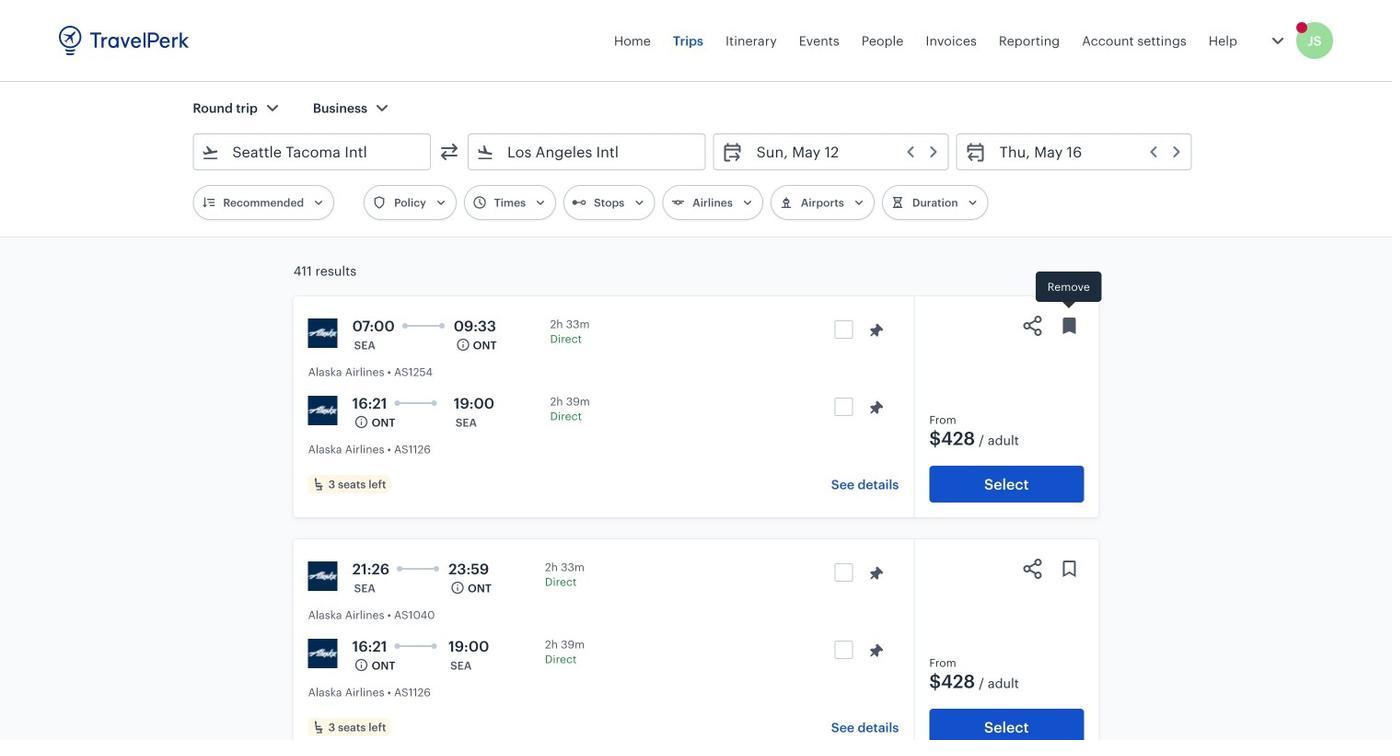 Task type: vqa. For each thing, say whether or not it's contained in the screenshot.
second united airlines icon from the bottom of the page
no



Task type: locate. For each thing, give the bounding box(es) containing it.
2 alaska airlines image from the top
[[308, 396, 338, 426]]

1 alaska airlines image from the top
[[308, 562, 338, 591]]

0 vertical spatial alaska airlines image
[[308, 319, 338, 348]]

alaska airlines image
[[308, 562, 338, 591], [308, 639, 338, 669]]

To search field
[[495, 137, 681, 167]]

tooltip
[[1036, 272, 1102, 311]]

alaska airlines image
[[308, 319, 338, 348], [308, 396, 338, 426]]

2 alaska airlines image from the top
[[308, 639, 338, 669]]

0 vertical spatial alaska airlines image
[[308, 562, 338, 591]]

Depart field
[[744, 137, 941, 167]]

1 vertical spatial alaska airlines image
[[308, 639, 338, 669]]

1 vertical spatial alaska airlines image
[[308, 396, 338, 426]]



Task type: describe. For each thing, give the bounding box(es) containing it.
From search field
[[220, 137, 406, 167]]

1 alaska airlines image from the top
[[308, 319, 338, 348]]

Return field
[[987, 137, 1184, 167]]



